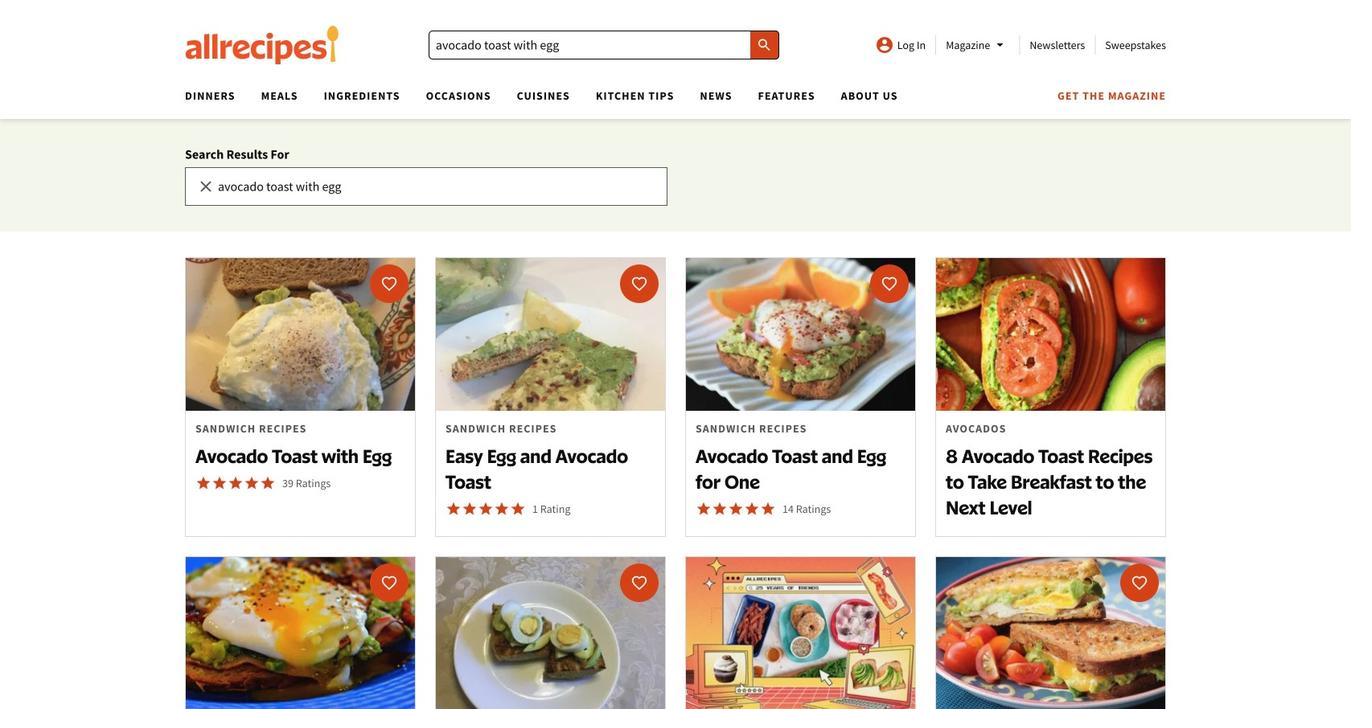 Task type: vqa. For each thing, say whether or not it's contained in the screenshot.
caret_down Icon
yes



Task type: describe. For each thing, give the bounding box(es) containing it.
Find a recipe or ingredient text field
[[429, 31, 780, 60]]

2 save recipe image from the left
[[1132, 575, 1148, 591]]

visit allrecipes' homepage image
[[185, 26, 340, 64]]

tomato avocado sandwich on a red plate image
[[937, 258, 1166, 411]]

past trends image
[[686, 557, 916, 710]]

account image
[[875, 35, 895, 55]]

1 save recipe image from the left
[[381, 575, 397, 591]]

clear search image
[[198, 179, 214, 195]]



Task type: locate. For each thing, give the bounding box(es) containing it.
0 horizontal spatial save recipe image
[[381, 575, 397, 591]]

click to search image
[[757, 37, 773, 53]]

star image
[[196, 475, 212, 491], [228, 475, 244, 491], [446, 501, 462, 517], [478, 501, 494, 517], [712, 501, 728, 517], [744, 501, 760, 517], [760, 501, 776, 517]]

banner
[[0, 0, 1352, 710]]

save recipe image
[[381, 276, 397, 292], [632, 276, 648, 292], [882, 276, 898, 292], [632, 575, 648, 591]]

close up view of a avocado breakfast sandwich with a side of tomatoes on a plate image
[[937, 557, 1166, 710]]

header navigation
[[172, 84, 1167, 119]]

1 horizontal spatial save recipe image
[[1132, 575, 1148, 591]]

None search field
[[429, 31, 780, 60], [185, 167, 668, 206], [429, 31, 780, 60], [185, 167, 668, 206]]

star image
[[212, 475, 228, 491], [244, 475, 260, 491], [260, 475, 276, 491], [462, 501, 478, 517], [494, 501, 510, 517], [510, 501, 526, 517], [696, 501, 712, 517], [728, 501, 744, 517]]

Search text field
[[185, 167, 668, 206]]

main content
[[0, 119, 1352, 710]]

caret_down image
[[991, 35, 1010, 55]]

save recipe image
[[381, 575, 397, 591], [1132, 575, 1148, 591]]



